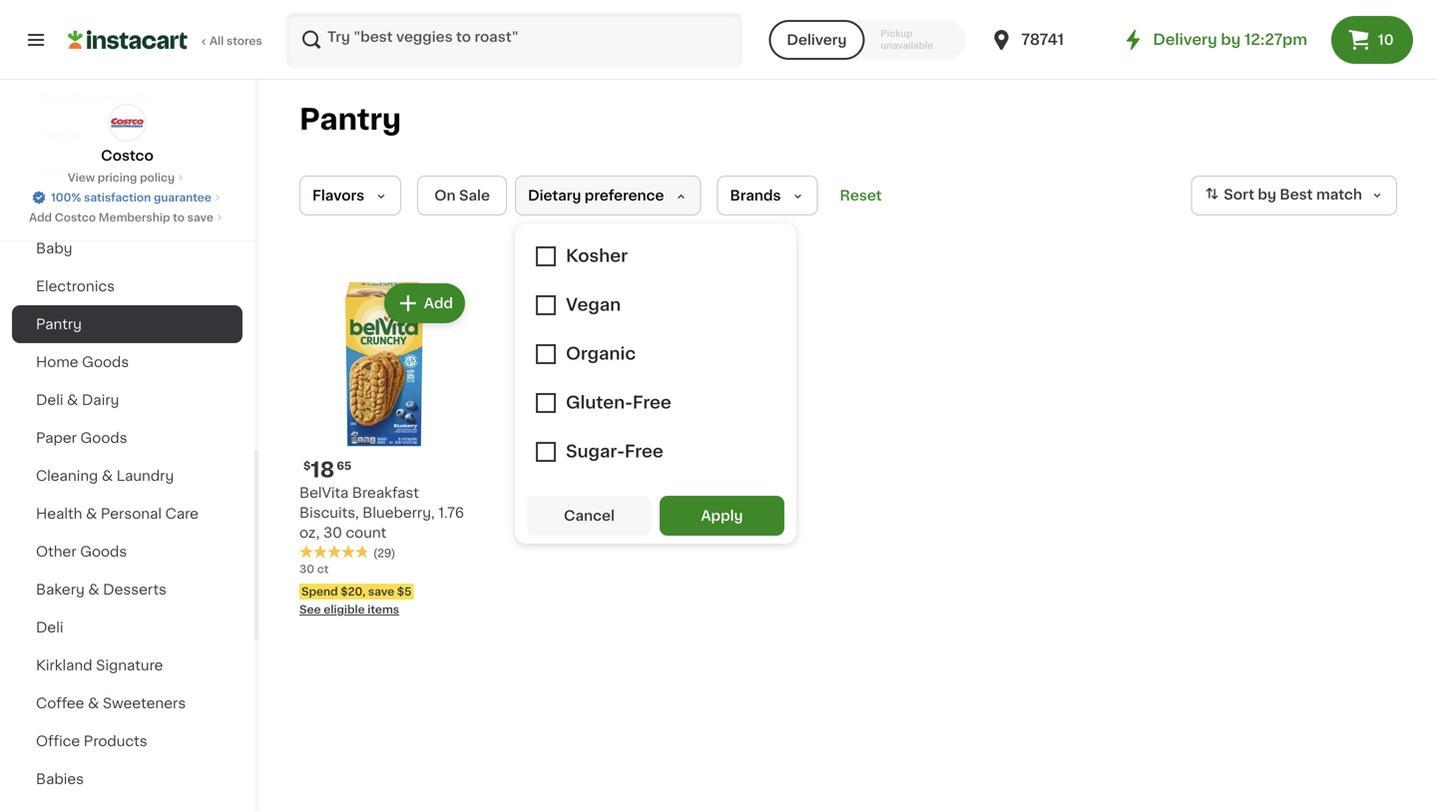 Task type: vqa. For each thing, say whether or not it's contained in the screenshot.
the 'Care'
yes



Task type: describe. For each thing, give the bounding box(es) containing it.
delivery by 12:27pm link
[[1121, 28, 1308, 52]]

1 vertical spatial pantry
[[36, 317, 82, 331]]

on sale button
[[417, 176, 507, 216]]

& for bakery
[[88, 583, 99, 597]]

care
[[165, 507, 199, 521]]

snacks & candy link
[[12, 78, 243, 116]]

signature
[[96, 659, 163, 673]]

on sale
[[434, 189, 490, 203]]

30 ct
[[299, 564, 329, 575]]

add costco membership to save link
[[29, 210, 225, 226]]

dietary preference
[[528, 189, 664, 203]]

pets link
[[12, 192, 243, 230]]

home goods
[[36, 355, 129, 369]]

18
[[311, 460, 335, 481]]

personal
[[101, 507, 162, 521]]

apply
[[701, 509, 743, 523]]

satisfaction
[[84, 192, 151, 203]]

0 vertical spatial save
[[187, 212, 214, 223]]

add button
[[386, 285, 463, 321]]

office products link
[[12, 723, 243, 761]]

goods for other goods
[[80, 545, 127, 559]]

30 inside the belvita breakfast biscuits, blueberry, 1.76 oz, 30 count
[[323, 526, 342, 540]]

1.76
[[438, 506, 464, 520]]

costco link
[[101, 104, 154, 166]]

10 button
[[1332, 16, 1413, 64]]

100% satisfaction guarantee button
[[31, 186, 223, 206]]

household
[[36, 166, 112, 180]]

eligible
[[324, 604, 365, 615]]

view
[[68, 172, 95, 183]]

laundry
[[116, 469, 174, 483]]

all stores
[[210, 35, 262, 46]]

78741
[[1021, 32, 1064, 47]]

on
[[434, 189, 456, 203]]

instacart logo image
[[68, 28, 188, 52]]

$ 18 65
[[303, 460, 352, 481]]

babies
[[36, 773, 84, 787]]

oz,
[[299, 526, 320, 540]]

see
[[299, 604, 321, 615]]

by for sort
[[1258, 188, 1277, 202]]

coffee & sweeteners link
[[12, 685, 243, 723]]

best match
[[1280, 188, 1362, 202]]

78741 button
[[990, 12, 1109, 68]]

bakery & desserts link
[[12, 571, 243, 609]]

pets
[[36, 204, 67, 218]]

babies link
[[12, 761, 243, 799]]

& for deli
[[67, 393, 78, 407]]

view pricing policy link
[[68, 170, 187, 186]]

add costco membership to save
[[29, 212, 214, 223]]

1 horizontal spatial pantry
[[299, 105, 401, 134]]

sale
[[459, 189, 490, 203]]

deli for deli & dairy
[[36, 393, 63, 407]]

product group
[[299, 279, 469, 618]]

stores
[[227, 35, 262, 46]]

deli & dairy
[[36, 393, 119, 407]]

best
[[1280, 188, 1313, 202]]

delivery for delivery by 12:27pm
[[1153, 32, 1218, 47]]

policy
[[140, 172, 175, 183]]

paper goods link
[[12, 419, 243, 457]]

match
[[1317, 188, 1362, 202]]

items
[[368, 604, 399, 615]]

belvita
[[299, 486, 349, 500]]

cancel button
[[527, 496, 652, 536]]

other goods
[[36, 545, 127, 559]]

bakery & desserts
[[36, 583, 167, 597]]

reset button
[[834, 176, 888, 216]]

snacks
[[36, 90, 86, 104]]

ct
[[317, 564, 329, 575]]

goods for home goods
[[82, 355, 129, 369]]

cleaning
[[36, 469, 98, 483]]

dairy
[[82, 393, 119, 407]]

Search field
[[287, 14, 741, 66]]

costco logo image
[[108, 104, 146, 142]]

service type group
[[769, 20, 966, 60]]

health & personal care link
[[12, 495, 243, 533]]

home
[[36, 355, 78, 369]]

candy
[[105, 90, 151, 104]]

all stores link
[[68, 12, 264, 68]]

kirkland
[[36, 659, 92, 673]]

brands
[[730, 189, 781, 203]]

goods for paper goods
[[80, 431, 127, 445]]

add for add
[[424, 296, 453, 310]]

baby
[[36, 242, 72, 256]]

cancel
[[564, 509, 615, 523]]

reset
[[840, 189, 882, 203]]

dietary
[[528, 189, 581, 203]]



Task type: locate. For each thing, give the bounding box(es) containing it.
0 vertical spatial 30
[[323, 526, 342, 540]]

save up items at the left bottom of page
[[368, 586, 394, 597]]

coffee
[[36, 697, 84, 711]]

blueberry,
[[363, 506, 435, 520]]

goods
[[82, 355, 129, 369], [80, 431, 127, 445], [80, 545, 127, 559]]

electronics
[[36, 279, 115, 293]]

1 vertical spatial by
[[1258, 188, 1277, 202]]

1 horizontal spatial by
[[1258, 188, 1277, 202]]

goods up bakery & desserts
[[80, 545, 127, 559]]

dietary preference button
[[515, 176, 701, 216]]

(29)
[[373, 548, 396, 559]]

$5
[[397, 586, 412, 597]]

to
[[173, 212, 185, 223]]

delivery for delivery
[[787, 33, 847, 47]]

bakery
[[36, 583, 85, 597]]

0 vertical spatial costco
[[101, 149, 154, 163]]

baby link
[[12, 230, 243, 268]]

deli down bakery on the bottom left
[[36, 621, 63, 635]]

health
[[36, 507, 82, 521]]

membership
[[99, 212, 170, 223]]

30
[[323, 526, 342, 540], [299, 564, 314, 575]]

belvita breakfast biscuits, blueberry, 1.76 oz, 30 count
[[299, 486, 464, 540]]

add inside button
[[424, 296, 453, 310]]

products
[[84, 735, 147, 749]]

pantry up flavors dropdown button
[[299, 105, 401, 134]]

★★★★★
[[299, 545, 369, 559], [299, 545, 369, 559]]

& for health
[[86, 507, 97, 521]]

0 horizontal spatial pantry
[[36, 317, 82, 331]]

1 vertical spatial add
[[424, 296, 453, 310]]

0 horizontal spatial 30
[[299, 564, 314, 575]]

deli & dairy link
[[12, 381, 243, 419]]

health & personal care
[[36, 507, 199, 521]]

kirkland signature link
[[12, 647, 243, 685]]

2 vertical spatial goods
[[80, 545, 127, 559]]

2 deli from the top
[[36, 621, 63, 635]]

0 horizontal spatial delivery
[[787, 33, 847, 47]]

100%
[[51, 192, 81, 203]]

0 vertical spatial by
[[1221, 32, 1241, 47]]

goods up cleaning & laundry
[[80, 431, 127, 445]]

$20,
[[341, 586, 366, 597]]

$
[[303, 461, 311, 472]]

delivery button
[[769, 20, 865, 60]]

costco up view pricing policy link at the top left of page
[[101, 149, 154, 163]]

& left laundry
[[102, 469, 113, 483]]

None search field
[[285, 12, 743, 68]]

30 left ct
[[299, 564, 314, 575]]

costco down 100%
[[55, 212, 96, 223]]

coffee & sweeteners
[[36, 697, 186, 711]]

& right bakery on the bottom left
[[88, 583, 99, 597]]

goods inside 'link'
[[80, 431, 127, 445]]

& for coffee
[[88, 697, 99, 711]]

guarantee
[[154, 192, 211, 203]]

add
[[29, 212, 52, 223], [424, 296, 453, 310]]

0 vertical spatial deli
[[36, 393, 63, 407]]

& right health
[[86, 507, 97, 521]]

pricing
[[98, 172, 137, 183]]

& left candy
[[90, 90, 101, 104]]

sweeteners
[[103, 697, 186, 711]]

0 horizontal spatial by
[[1221, 32, 1241, 47]]

paper
[[36, 431, 77, 445]]

sort
[[1224, 188, 1255, 202]]

biscuits,
[[299, 506, 359, 520]]

1 vertical spatial 30
[[299, 564, 314, 575]]

pantry link
[[12, 305, 243, 343]]

0 vertical spatial add
[[29, 212, 52, 223]]

0 vertical spatial goods
[[82, 355, 129, 369]]

& for snacks
[[90, 90, 101, 104]]

preference
[[585, 189, 664, 203]]

office
[[36, 735, 80, 749]]

1 horizontal spatial costco
[[101, 149, 154, 163]]

1 vertical spatial costco
[[55, 212, 96, 223]]

1 horizontal spatial add
[[424, 296, 453, 310]]

0 horizontal spatial save
[[187, 212, 214, 223]]

& left dairy at the left of page
[[67, 393, 78, 407]]

home goods link
[[12, 343, 243, 381]]

breakfast
[[352, 486, 419, 500]]

paper goods
[[36, 431, 127, 445]]

65
[[337, 461, 352, 472]]

save right to
[[187, 212, 214, 223]]

pantry
[[299, 105, 401, 134], [36, 317, 82, 331]]

0 horizontal spatial costco
[[55, 212, 96, 223]]

1 horizontal spatial 30
[[323, 526, 342, 540]]

frozen link
[[12, 116, 243, 154]]

household link
[[12, 154, 243, 192]]

pantry up home
[[36, 317, 82, 331]]

0 vertical spatial pantry
[[299, 105, 401, 134]]

1 deli from the top
[[36, 393, 63, 407]]

electronics link
[[12, 268, 243, 305]]

12:27pm
[[1245, 32, 1308, 47]]

count
[[346, 526, 387, 540]]

& right coffee
[[88, 697, 99, 711]]

1 vertical spatial goods
[[80, 431, 127, 445]]

desserts
[[103, 583, 167, 597]]

1 horizontal spatial delivery
[[1153, 32, 1218, 47]]

apply button
[[660, 496, 785, 536]]

delivery by 12:27pm
[[1153, 32, 1308, 47]]

by right "sort"
[[1258, 188, 1277, 202]]

by inside field
[[1258, 188, 1277, 202]]

by
[[1221, 32, 1241, 47], [1258, 188, 1277, 202]]

cleaning & laundry
[[36, 469, 174, 483]]

by left 12:27pm
[[1221, 32, 1241, 47]]

spend
[[301, 586, 338, 597]]

flavors
[[312, 189, 365, 203]]

brands button
[[717, 176, 818, 216]]

deli up paper
[[36, 393, 63, 407]]

other goods link
[[12, 533, 243, 571]]

goods up dairy at the left of page
[[82, 355, 129, 369]]

0 horizontal spatial add
[[29, 212, 52, 223]]

& for cleaning
[[102, 469, 113, 483]]

1 vertical spatial deli
[[36, 621, 63, 635]]

sort by
[[1224, 188, 1277, 202]]

1 horizontal spatial save
[[368, 586, 394, 597]]

Best match Sort by field
[[1191, 176, 1397, 216]]

deli for deli
[[36, 621, 63, 635]]

10
[[1378, 33, 1394, 47]]

by for delivery
[[1221, 32, 1241, 47]]

100% satisfaction guarantee
[[51, 192, 211, 203]]

1 vertical spatial save
[[368, 586, 394, 597]]

delivery inside button
[[787, 33, 847, 47]]

30 down biscuits,
[[323, 526, 342, 540]]

frozen
[[36, 128, 83, 142]]

spend $20, save $5 see eligible items
[[299, 586, 412, 615]]

kirkland signature
[[36, 659, 163, 673]]

add for add costco membership to save
[[29, 212, 52, 223]]

deli link
[[12, 609, 243, 647]]

deli
[[36, 393, 63, 407], [36, 621, 63, 635]]

other
[[36, 545, 76, 559]]

all
[[210, 35, 224, 46]]

save inside spend $20, save $5 see eligible items
[[368, 586, 394, 597]]



